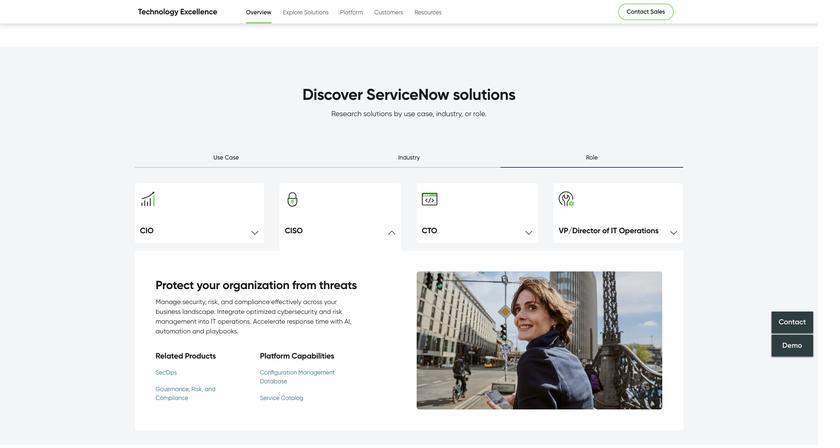 Task type: describe. For each thing, give the bounding box(es) containing it.
manage security, risk, and compliance effectively across your business landscape. integrate optimized cybersecurity and risk management into it operations. accelerate response time with ai, automation and playbooks.
[[156, 298, 352, 336]]

role.
[[474, 109, 487, 118]]

research solutions by use case, industry, or role.
[[332, 109, 487, 118]]

across
[[303, 298, 323, 306]]

chevron down image for cio
[[251, 228, 259, 235]]

resources link
[[415, 1, 442, 22]]

chevron down image for cto
[[525, 228, 533, 235]]

landscape.
[[183, 308, 216, 316]]

effectively
[[271, 298, 302, 306]]

operations
[[619, 226, 659, 236]]

business
[[156, 308, 181, 316]]

role
[[587, 154, 598, 161]]

it inside manage security, risk, and compliance effectively across your business landscape. integrate optimized cybersecurity and risk management into it operations. accelerate response time with ai, automation and playbooks.
[[211, 318, 216, 326]]

governance, risk, and compliance link
[[156, 385, 244, 403]]

into
[[198, 318, 210, 326]]

1 horizontal spatial it
[[611, 226, 618, 236]]

your inside manage security, risk, and compliance effectively across your business landscape. integrate optimized cybersecurity and risk management into it operations. accelerate response time with ai, automation and playbooks.
[[324, 298, 337, 306]]

governance,
[[156, 386, 190, 393]]

cto
[[422, 226, 438, 236]]

service catalog link
[[260, 394, 358, 403]]

explore solutions link
[[283, 1, 329, 22]]

risk,
[[208, 298, 219, 306]]

discover
[[303, 85, 363, 104]]

0 horizontal spatial solutions
[[364, 109, 393, 118]]

use case link
[[135, 153, 318, 168]]

sales
[[651, 8, 666, 15]]

servicenow
[[367, 85, 450, 104]]

platform for platform capabilities
[[260, 352, 290, 361]]

risk
[[333, 308, 342, 316]]

solutions
[[304, 9, 329, 16]]

discover servicenow solutions
[[303, 85, 516, 104]]

management
[[299, 370, 335, 377]]

related
[[156, 352, 183, 361]]

platform for platform
[[340, 9, 363, 16]]

operations.
[[218, 318, 252, 326]]

organization
[[223, 278, 290, 293]]

protect
[[156, 278, 194, 293]]

ai,
[[345, 318, 352, 326]]

use
[[214, 154, 224, 161]]

explore solutions
[[283, 9, 329, 16]]

use case
[[214, 154, 239, 161]]

cybersecurity
[[278, 308, 318, 316]]

role link
[[501, 153, 684, 168]]

demo
[[783, 342, 803, 350]]

configuration management database link
[[260, 369, 358, 386]]

configuration management database
[[260, 370, 335, 385]]

vp/director of it operations
[[559, 226, 659, 236]]

industry,
[[436, 109, 463, 118]]

catalog
[[281, 395, 304, 402]]

secops
[[156, 370, 177, 377]]

customers link
[[375, 1, 403, 22]]

and up time
[[319, 308, 331, 316]]

time
[[316, 318, 329, 326]]

explore
[[283, 9, 303, 16]]

configuration
[[260, 370, 297, 377]]

contact link
[[772, 312, 814, 334]]

of
[[603, 226, 610, 236]]

compliance
[[156, 395, 189, 402]]



Task type: locate. For each thing, give the bounding box(es) containing it.
0 vertical spatial contact
[[627, 8, 650, 15]]

chevron down image
[[251, 228, 259, 235], [525, 228, 533, 235], [670, 228, 678, 235]]

and up integrate
[[221, 298, 233, 306]]

contact
[[627, 8, 650, 15], [779, 318, 807, 327]]

overview
[[246, 9, 272, 16]]

integrate
[[217, 308, 245, 316]]

1 chevron down image from the left
[[251, 228, 259, 235]]

database
[[260, 379, 287, 385]]

service
[[260, 395, 280, 402]]

overview link
[[246, 1, 272, 22]]

your up risk,
[[197, 278, 220, 293]]

excellence
[[180, 7, 217, 16]]

response
[[287, 318, 314, 326]]

use
[[404, 109, 416, 118]]

management
[[156, 318, 197, 326]]

and inside governance, risk, and compliance
[[205, 386, 216, 393]]

automation
[[156, 328, 191, 336]]

1 vertical spatial your
[[324, 298, 337, 306]]

0 vertical spatial your
[[197, 278, 220, 293]]

and
[[221, 298, 233, 306], [319, 308, 331, 316], [193, 328, 204, 336], [205, 386, 216, 393]]

industry link
[[318, 153, 501, 168]]

products
[[185, 352, 216, 361]]

case
[[225, 154, 239, 161]]

case,
[[417, 109, 435, 118]]

by
[[394, 109, 402, 118]]

3 chevron down image from the left
[[670, 228, 678, 235]]

cio
[[140, 226, 154, 236]]

contact sales link
[[619, 3, 674, 20]]

service catalog
[[260, 395, 304, 402]]

solutions up role.
[[453, 85, 516, 104]]

demo link
[[772, 335, 814, 357]]

0 horizontal spatial contact
[[627, 8, 650, 15]]

governance, risk, and compliance
[[156, 386, 216, 402]]

contact for contact
[[779, 318, 807, 327]]

1 vertical spatial it
[[211, 318, 216, 326]]

0 horizontal spatial it
[[211, 318, 216, 326]]

research
[[332, 109, 362, 118]]

contact for contact sales
[[627, 8, 650, 15]]

your
[[197, 278, 220, 293], [324, 298, 337, 306]]

it
[[611, 226, 618, 236], [211, 318, 216, 326]]

2 horizontal spatial chevron down image
[[670, 228, 678, 235]]

platform
[[340, 9, 363, 16], [260, 352, 290, 361]]

2 chevron down image from the left
[[525, 228, 533, 235]]

resources
[[415, 9, 442, 16]]

1 horizontal spatial chevron down image
[[525, 228, 533, 235]]

1 vertical spatial contact
[[779, 318, 807, 327]]

ciso
[[285, 226, 303, 236]]

it right of
[[611, 226, 618, 236]]

compliance
[[235, 298, 270, 306]]

1 horizontal spatial platform
[[340, 9, 363, 16]]

0 horizontal spatial platform
[[260, 352, 290, 361]]

0 vertical spatial solutions
[[453, 85, 516, 104]]

risk,
[[192, 386, 203, 393]]

go to servicenow account image
[[669, 9, 677, 17]]

1 horizontal spatial contact
[[779, 318, 807, 327]]

security,
[[183, 298, 207, 306]]

playbooks.
[[206, 328, 239, 336]]

technology
[[138, 7, 178, 16]]

0 vertical spatial it
[[611, 226, 618, 236]]

1 horizontal spatial your
[[324, 298, 337, 306]]

contact left sales on the right top of page
[[627, 8, 650, 15]]

contact sales
[[627, 8, 666, 15]]

1 vertical spatial solutions
[[364, 109, 393, 118]]

solutions
[[453, 85, 516, 104], [364, 109, 393, 118]]

it right the into
[[211, 318, 216, 326]]

1 vertical spatial platform
[[260, 352, 290, 361]]

your up risk
[[324, 298, 337, 306]]

platform capabilities
[[260, 352, 335, 361]]

technology excellence
[[138, 7, 217, 16]]

0 vertical spatial platform
[[340, 9, 363, 16]]

capabilities
[[292, 352, 335, 361]]

1 horizontal spatial solutions
[[453, 85, 516, 104]]

0 horizontal spatial chevron down image
[[251, 228, 259, 235]]

contact up demo in the bottom of the page
[[779, 318, 807, 327]]

chevron down image for vp/director of it operations
[[670, 228, 678, 235]]

and right risk, on the bottom left of the page
[[205, 386, 216, 393]]

protect your organization from threats
[[156, 278, 357, 293]]

industry
[[399, 154, 420, 161]]

customers
[[375, 9, 403, 16]]

from
[[292, 278, 317, 293]]

accelerate
[[253, 318, 286, 326]]

0 horizontal spatial your
[[197, 278, 220, 293]]

with
[[331, 318, 343, 326]]

vp/director
[[559, 226, 601, 236]]

platform link
[[340, 1, 363, 22]]

solutions left "by"
[[364, 109, 393, 118]]

and down the into
[[193, 328, 204, 336]]

chevron up image
[[388, 228, 396, 235]]

related products
[[156, 352, 216, 361]]

optimized
[[246, 308, 276, 316]]

manage
[[156, 298, 181, 306]]

threats
[[319, 278, 357, 293]]

secops link
[[156, 369, 244, 378]]

or
[[465, 109, 472, 118]]



Task type: vqa. For each thing, say whether or not it's contained in the screenshot.
Protect
yes



